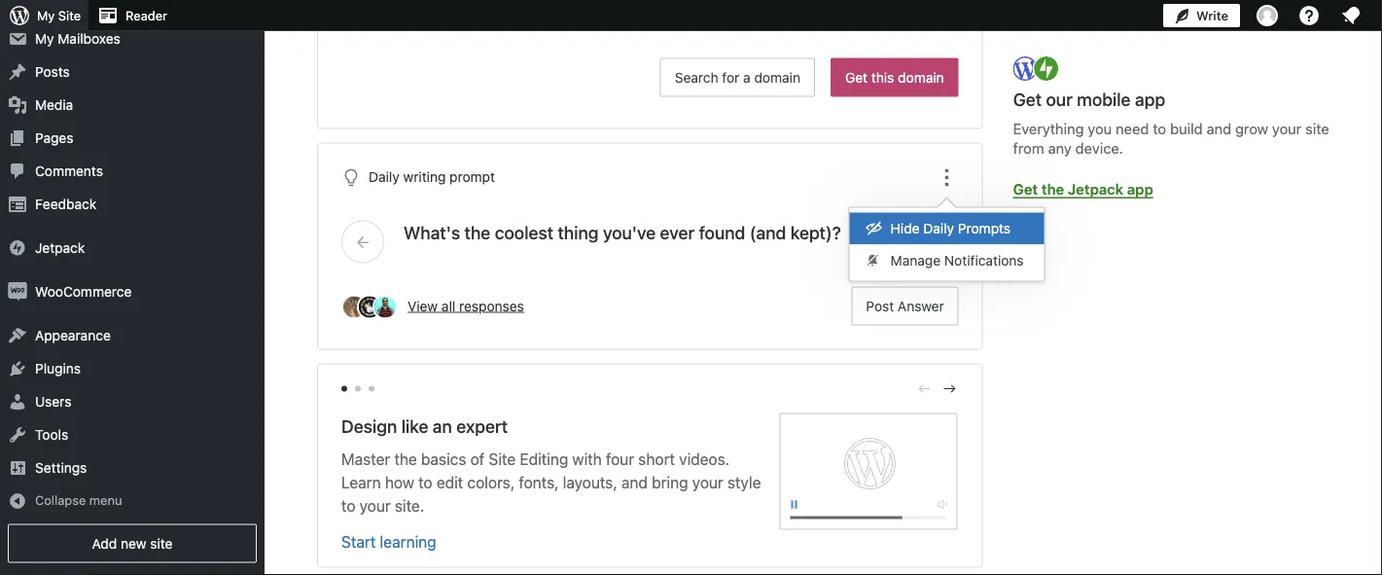 Task type: vqa. For each thing, say whether or not it's contained in the screenshot.
More information image at the left
no



Task type: describe. For each thing, give the bounding box(es) containing it.
bring
[[652, 473, 688, 492]]

mobile app
[[1077, 90, 1166, 110]]

view
[[408, 298, 438, 314]]

appearance
[[35, 328, 111, 344]]

fonts,
[[519, 473, 559, 492]]

get this domain button
[[831, 58, 959, 97]]

(and
[[750, 223, 786, 244]]

pages link
[[0, 122, 265, 155]]

domain inside button
[[898, 70, 944, 86]]

hide daily prompts button
[[850, 213, 1045, 245]]

collapse menu link
[[0, 485, 265, 517]]

reader
[[126, 8, 167, 23]]

a
[[744, 70, 751, 86]]

editing
[[520, 450, 569, 469]]

edit
[[437, 473, 463, 492]]

2 horizontal spatial the
[[1042, 180, 1065, 197]]

post answer link
[[852, 287, 959, 326]]

start learning
[[342, 533, 437, 552]]

need
[[1116, 121, 1149, 138]]

my site
[[37, 8, 81, 23]]

show previous prompt image
[[354, 234, 372, 251]]

0 vertical spatial jetpack
[[1068, 180, 1124, 197]]

settings link
[[0, 452, 265, 485]]

1 domain from the left
[[755, 70, 801, 86]]

get our mobile app
[[1014, 90, 1166, 110]]

our
[[1046, 90, 1073, 110]]

with
[[573, 450, 602, 469]]

feedback
[[35, 196, 96, 212]]

app
[[1128, 180, 1154, 197]]

style
[[728, 473, 761, 492]]

post
[[866, 298, 894, 314]]

my site link
[[0, 0, 89, 31]]

tools
[[35, 427, 68, 443]]

ever
[[660, 223, 695, 244]]

tools link
[[0, 418, 265, 452]]

toggle menu image
[[936, 166, 959, 190]]

write link
[[1164, 0, 1241, 31]]

prompts
[[958, 221, 1011, 237]]

reader link
[[89, 0, 175, 31]]

responses
[[459, 298, 524, 314]]

2 answered users image from the left
[[357, 295, 382, 320]]

what's
[[404, 223, 460, 244]]

hide daily prompts
[[891, 221, 1011, 237]]

kept)?
[[791, 223, 841, 244]]

search for a domain
[[675, 70, 801, 86]]

the for what's the coolest thing you've ever found (and kept)?
[[465, 223, 491, 244]]

prompt
[[450, 169, 495, 185]]

add new site
[[92, 536, 173, 552]]

how
[[385, 473, 414, 492]]

pager controls element
[[342, 380, 959, 398]]

design
[[342, 416, 397, 437]]

view all responses link
[[408, 296, 842, 317]]

wordpress and jetpack app image
[[1014, 55, 1061, 83]]

mailboxes
[[58, 31, 120, 47]]

post answer
[[866, 298, 944, 314]]

0 horizontal spatial jetpack
[[35, 240, 85, 256]]

collapse
[[35, 493, 86, 508]]

this
[[872, 70, 895, 86]]

all
[[442, 298, 456, 314]]

help image
[[1298, 4, 1321, 27]]

site inside my site "link"
[[58, 8, 81, 23]]

basics
[[421, 450, 466, 469]]

from
[[1014, 140, 1045, 157]]

my profile image
[[1257, 5, 1279, 26]]

get for get this domain
[[846, 70, 868, 86]]

learning
[[380, 533, 437, 552]]

1 vertical spatial site
[[150, 536, 173, 552]]

jetpack link
[[0, 232, 265, 265]]

colors,
[[467, 473, 515, 492]]

get the jetpack app
[[1014, 180, 1154, 197]]

media link
[[0, 89, 265, 122]]

my mailboxes
[[35, 31, 120, 47]]

posts link
[[0, 56, 265, 89]]

the for master the basics of site editing with four short videos. learn how to edit colors, fonts, layouts, and bring your style to your site.
[[394, 450, 417, 469]]

what's the coolest thing you've ever found (and kept)?
[[404, 223, 841, 244]]

users
[[35, 394, 71, 410]]

comments link
[[0, 155, 265, 188]]

get this domain
[[846, 70, 944, 86]]



Task type: locate. For each thing, give the bounding box(es) containing it.
plugins link
[[0, 352, 265, 385]]

feedback link
[[0, 188, 265, 221]]

1 horizontal spatial to
[[418, 473, 433, 492]]

previous image
[[916, 380, 934, 398]]

tooltip
[[849, 198, 1046, 282]]

to left build
[[1153, 121, 1167, 138]]

menu containing hide daily prompts
[[850, 208, 1045, 281]]

1 horizontal spatial domain
[[898, 70, 944, 86]]

1 vertical spatial site
[[489, 450, 516, 469]]

manage notifications link
[[850, 245, 1045, 276]]

my mailboxes link
[[0, 22, 265, 56]]

0 horizontal spatial daily
[[369, 169, 400, 185]]

get inside button
[[846, 70, 868, 86]]

collapse menu
[[35, 493, 122, 508]]

2 vertical spatial the
[[394, 450, 417, 469]]

write
[[1197, 8, 1229, 23]]

add new site link
[[8, 524, 257, 563]]

2 vertical spatial to
[[342, 497, 356, 515]]

build
[[1171, 121, 1203, 138]]

2 img image from the top
[[8, 282, 27, 302]]

get left this
[[846, 70, 868, 86]]

for
[[722, 70, 740, 86]]

get
[[846, 70, 868, 86], [1014, 90, 1042, 110], [1014, 180, 1038, 197]]

your
[[1273, 121, 1302, 138], [693, 473, 724, 492], [360, 497, 391, 515]]

menu
[[850, 208, 1045, 281]]

1 vertical spatial get
[[1014, 90, 1042, 110]]

1 vertical spatial daily
[[924, 221, 955, 237]]

and inside everything you need to build and grow your site from any device.
[[1207, 121, 1232, 138]]

media
[[35, 97, 73, 113]]

my for my site
[[37, 8, 55, 23]]

0 horizontal spatial site
[[58, 8, 81, 23]]

start
[[342, 533, 376, 552]]

the right what's
[[465, 223, 491, 244]]

img image for jetpack
[[8, 238, 27, 258]]

2 domain from the left
[[898, 70, 944, 86]]

start learning button
[[342, 533, 437, 552]]

menu
[[89, 493, 122, 508]]

2 vertical spatial your
[[360, 497, 391, 515]]

answer
[[898, 298, 944, 314]]

1 horizontal spatial jetpack
[[1068, 180, 1124, 197]]

0 vertical spatial site
[[58, 8, 81, 23]]

0 vertical spatial my
[[37, 8, 55, 23]]

and down four on the left bottom of the page
[[622, 473, 648, 492]]

0 horizontal spatial site
[[150, 536, 173, 552]]

1 horizontal spatial site
[[489, 450, 516, 469]]

your inside everything you need to build and grow your site from any device.
[[1273, 121, 1302, 138]]

next image
[[942, 380, 959, 398]]

thing
[[558, 223, 599, 244]]

my
[[37, 8, 55, 23], [35, 31, 54, 47]]

to inside everything you need to build and grow your site from any device.
[[1153, 121, 1167, 138]]

1 vertical spatial jetpack
[[35, 240, 85, 256]]

and inside master the basics of site editing with four short videos. learn how to edit colors, fonts, layouts, and bring your style to your site.
[[622, 473, 648, 492]]

img image
[[8, 238, 27, 258], [8, 282, 27, 302]]

you've
[[603, 223, 656, 244]]

img image inside "woocommerce" link
[[8, 282, 27, 302]]

show next prompt image
[[929, 234, 946, 251]]

0 horizontal spatial domain
[[755, 70, 801, 86]]

my for my mailboxes
[[35, 31, 54, 47]]

my inside 'link'
[[35, 31, 54, 47]]

expert
[[457, 416, 508, 437]]

found
[[699, 223, 746, 244]]

0 vertical spatial site
[[1306, 121, 1330, 138]]

to
[[1153, 121, 1167, 138], [418, 473, 433, 492], [342, 497, 356, 515]]

site inside master the basics of site editing with four short videos. learn how to edit colors, fonts, layouts, and bring your style to your site.
[[489, 450, 516, 469]]

daily writing prompt
[[369, 169, 495, 185]]

design like an expert
[[342, 416, 508, 437]]

domain right this
[[898, 70, 944, 86]]

daily up the manage notifications link
[[924, 221, 955, 237]]

get for get our mobile app
[[1014, 90, 1042, 110]]

1 horizontal spatial the
[[465, 223, 491, 244]]

you
[[1088, 121, 1112, 138]]

0 vertical spatial daily
[[369, 169, 400, 185]]

2 horizontal spatial to
[[1153, 121, 1167, 138]]

your right grow on the right
[[1273, 121, 1302, 138]]

short
[[639, 450, 675, 469]]

1 vertical spatial img image
[[8, 282, 27, 302]]

1 answered users image from the left
[[342, 295, 367, 320]]

0 horizontal spatial and
[[622, 473, 648, 492]]

0 horizontal spatial the
[[394, 450, 417, 469]]

pages
[[35, 130, 73, 146]]

woocommerce
[[35, 284, 132, 300]]

settings
[[35, 460, 87, 476]]

of
[[471, 450, 485, 469]]

four
[[606, 450, 634, 469]]

like
[[401, 416, 429, 437]]

manage notifications
[[891, 252, 1024, 269]]

1 vertical spatial the
[[465, 223, 491, 244]]

comments
[[35, 163, 103, 179]]

answered users image
[[373, 295, 398, 320]]

get left our
[[1014, 90, 1042, 110]]

daily inside button
[[924, 221, 955, 237]]

jetpack down feedback
[[35, 240, 85, 256]]

1 vertical spatial your
[[693, 473, 724, 492]]

0 horizontal spatial to
[[342, 497, 356, 515]]

1 horizontal spatial and
[[1207, 121, 1232, 138]]

0 vertical spatial get
[[846, 70, 868, 86]]

1 horizontal spatial daily
[[924, 221, 955, 237]]

1 img image from the top
[[8, 238, 27, 258]]

answered users image left answered users image
[[342, 295, 367, 320]]

domain right a
[[755, 70, 801, 86]]

tooltip containing hide daily prompts
[[849, 198, 1046, 282]]

to left edit
[[418, 473, 433, 492]]

my down my site
[[35, 31, 54, 47]]

2 vertical spatial get
[[1014, 180, 1038, 197]]

plugins
[[35, 361, 81, 377]]

jetpack
[[1068, 180, 1124, 197], [35, 240, 85, 256]]

grow
[[1236, 121, 1269, 138]]

everything
[[1014, 121, 1084, 138]]

and right build
[[1207, 121, 1232, 138]]

get for get the jetpack app
[[1014, 180, 1038, 197]]

1 horizontal spatial site
[[1306, 121, 1330, 138]]

site inside everything you need to build and grow your site from any device.
[[1306, 121, 1330, 138]]

my up my mailboxes
[[37, 8, 55, 23]]

site right new
[[150, 536, 173, 552]]

1 vertical spatial and
[[622, 473, 648, 492]]

master the basics of site editing with four short videos. learn how to edit colors, fonts, layouts, and bring your style to your site.
[[342, 450, 761, 515]]

0 vertical spatial to
[[1153, 121, 1167, 138]]

the inside master the basics of site editing with four short videos. learn how to edit colors, fonts, layouts, and bring your style to your site.
[[394, 450, 417, 469]]

add
[[92, 536, 117, 552]]

the down from
[[1042, 180, 1065, 197]]

site.
[[395, 497, 424, 515]]

coolest
[[495, 223, 554, 244]]

the up how
[[394, 450, 417, 469]]

site right grow on the right
[[1306, 121, 1330, 138]]

writing
[[403, 169, 446, 185]]

0 vertical spatial img image
[[8, 238, 27, 258]]

0 vertical spatial the
[[1042, 180, 1065, 197]]

1 vertical spatial my
[[35, 31, 54, 47]]

domain
[[755, 70, 801, 86], [898, 70, 944, 86]]

search for a domain link
[[660, 58, 815, 97]]

to down learn
[[342, 497, 356, 515]]

view all responses
[[408, 298, 524, 314]]

img image inside jetpack link
[[8, 238, 27, 258]]

answered users image
[[342, 295, 367, 320], [357, 295, 382, 320]]

0 horizontal spatial your
[[360, 497, 391, 515]]

any device.
[[1048, 140, 1124, 157]]

daily left writing
[[369, 169, 400, 185]]

1 horizontal spatial your
[[693, 473, 724, 492]]

jetpack down any device.
[[1068, 180, 1124, 197]]

new
[[121, 536, 147, 552]]

hide
[[891, 221, 920, 237]]

img image for woocommerce
[[8, 282, 27, 302]]

site
[[58, 8, 81, 23], [489, 450, 516, 469]]

0 vertical spatial your
[[1273, 121, 1302, 138]]

search
[[675, 70, 719, 86]]

1 vertical spatial to
[[418, 473, 433, 492]]

manage your notifications image
[[1340, 4, 1363, 27]]

and
[[1207, 121, 1232, 138], [622, 473, 648, 492]]

2 horizontal spatial your
[[1273, 121, 1302, 138]]

answered users image left view
[[357, 295, 382, 320]]

woocommerce link
[[0, 275, 265, 309]]

videos.
[[679, 450, 730, 469]]

the
[[1042, 180, 1065, 197], [465, 223, 491, 244], [394, 450, 417, 469]]

learn
[[342, 473, 381, 492]]

get down from
[[1014, 180, 1038, 197]]

posts
[[35, 64, 70, 80]]

site right of at the left of page
[[489, 450, 516, 469]]

site up my mailboxes
[[58, 8, 81, 23]]

get the jetpack app link
[[1014, 177, 1154, 201]]

your down learn
[[360, 497, 391, 515]]

0 vertical spatial and
[[1207, 121, 1232, 138]]

your down videos.
[[693, 473, 724, 492]]

my inside "link"
[[37, 8, 55, 23]]



